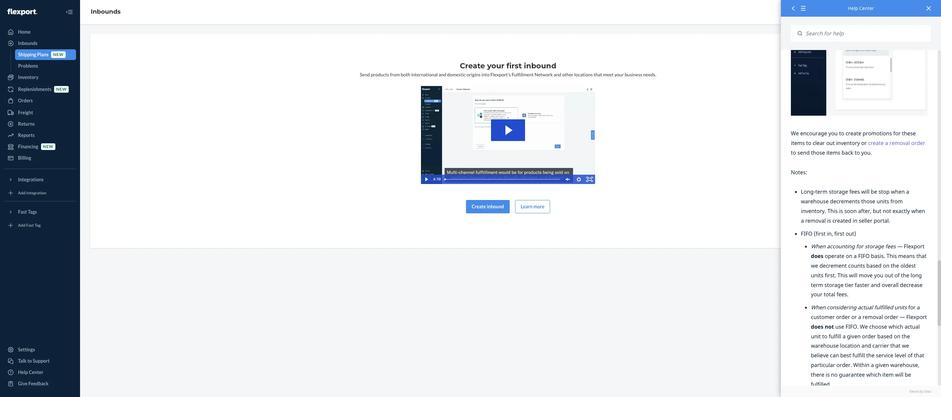 Task type: locate. For each thing, give the bounding box(es) containing it.
1 horizontal spatial inbounds
[[91, 8, 121, 15]]

1 horizontal spatial inbounds link
[[91, 8, 121, 15]]

and left domestic
[[439, 72, 446, 77]]

0 vertical spatial your
[[487, 61, 505, 70]]

0 vertical spatial center
[[860, 5, 875, 11]]

1 vertical spatial your
[[615, 72, 624, 77]]

help center up search search field
[[848, 5, 875, 11]]

your up 'flexport's'
[[487, 61, 505, 70]]

settings
[[18, 347, 35, 353]]

your right meet
[[615, 72, 624, 77]]

fast left tag
[[26, 223, 34, 228]]

returns link
[[4, 119, 76, 130]]

shipping plans
[[18, 52, 48, 57]]

inventory
[[18, 74, 39, 80]]

1 add from the top
[[18, 191, 25, 196]]

new
[[53, 52, 64, 57], [56, 87, 67, 92], [43, 144, 53, 149]]

help center link
[[4, 367, 76, 378]]

inbound inside button
[[487, 204, 504, 209]]

send
[[360, 72, 370, 77]]

and left other
[[554, 72, 562, 77]]

1 vertical spatial help center
[[18, 370, 43, 376]]

problems
[[18, 63, 38, 69]]

flexport logo image
[[7, 9, 37, 15]]

new for shipping plans
[[53, 52, 64, 57]]

freight
[[18, 110, 33, 115]]

1 vertical spatial new
[[56, 87, 67, 92]]

1 horizontal spatial your
[[615, 72, 624, 77]]

add integration
[[18, 191, 46, 196]]

and
[[439, 72, 446, 77], [554, 72, 562, 77]]

freight link
[[4, 107, 76, 118]]

orders link
[[4, 95, 76, 106]]

talk
[[18, 358, 27, 364]]

home
[[18, 29, 31, 35]]

0 vertical spatial inbound
[[524, 61, 557, 70]]

elevio by dixa link
[[791, 389, 932, 394]]

orders
[[18, 98, 33, 103]]

give
[[18, 381, 28, 387]]

new for financing
[[43, 144, 53, 149]]

1 vertical spatial add
[[18, 223, 25, 228]]

financing
[[18, 144, 38, 150]]

give feedback
[[18, 381, 49, 387]]

inbound left learn
[[487, 204, 504, 209]]

reports
[[18, 133, 35, 138]]

1 vertical spatial inbounds
[[18, 40, 37, 46]]

0 horizontal spatial inbounds
[[18, 40, 37, 46]]

0 horizontal spatial inbound
[[487, 204, 504, 209]]

help up search search field
[[848, 5, 859, 11]]

new right plans
[[53, 52, 64, 57]]

new down reports link
[[43, 144, 53, 149]]

1 horizontal spatial help center
[[848, 5, 875, 11]]

1 vertical spatial create
[[472, 204, 486, 209]]

center
[[860, 5, 875, 11], [29, 370, 43, 376]]

0 vertical spatial create
[[460, 61, 485, 70]]

domestic
[[447, 72, 466, 77]]

0 vertical spatial help center
[[848, 5, 875, 11]]

help center down to
[[18, 370, 43, 376]]

create for your
[[460, 61, 485, 70]]

create your first inbound send products from both international and domestic origins into flexport's fulfillment network and other locations that meet your business needs.
[[360, 61, 657, 77]]

create
[[460, 61, 485, 70], [472, 204, 486, 209]]

center up search search field
[[860, 5, 875, 11]]

0 horizontal spatial your
[[487, 61, 505, 70]]

meet
[[603, 72, 614, 77]]

0 horizontal spatial help center
[[18, 370, 43, 376]]

inbound up network
[[524, 61, 557, 70]]

1 horizontal spatial center
[[860, 5, 875, 11]]

0 horizontal spatial and
[[439, 72, 446, 77]]

dixa
[[925, 389, 932, 394]]

1 vertical spatial fast
[[26, 223, 34, 228]]

1 horizontal spatial inbound
[[524, 61, 557, 70]]

inbounds link
[[91, 8, 121, 15], [4, 38, 76, 49]]

close navigation image
[[65, 8, 73, 16]]

fast inside dropdown button
[[18, 209, 27, 215]]

help
[[848, 5, 859, 11], [18, 370, 28, 376]]

2 vertical spatial new
[[43, 144, 53, 149]]

help center
[[848, 5, 875, 11], [18, 370, 43, 376]]

add left "integration"
[[18, 191, 25, 196]]

1 vertical spatial inbound
[[487, 204, 504, 209]]

0 horizontal spatial inbounds link
[[4, 38, 76, 49]]

help up give
[[18, 370, 28, 376]]

tags
[[28, 209, 37, 215]]

1 vertical spatial center
[[29, 370, 43, 376]]

0 vertical spatial inbounds link
[[91, 8, 121, 15]]

add down fast tags
[[18, 223, 25, 228]]

fast left tags
[[18, 209, 27, 215]]

0 vertical spatial add
[[18, 191, 25, 196]]

1 and from the left
[[439, 72, 446, 77]]

2 and from the left
[[554, 72, 562, 77]]

add fast tag link
[[4, 220, 76, 231]]

replenishments
[[18, 86, 52, 92]]

video thumbnail image
[[421, 86, 595, 184], [421, 86, 595, 184]]

talk to support
[[18, 358, 50, 364]]

inbounds
[[91, 8, 121, 15], [18, 40, 37, 46]]

network
[[535, 72, 553, 77]]

0 vertical spatial fast
[[18, 209, 27, 215]]

0 horizontal spatial center
[[29, 370, 43, 376]]

0 vertical spatial new
[[53, 52, 64, 57]]

integration
[[26, 191, 46, 196]]

center down talk to support
[[29, 370, 43, 376]]

create inside create inbound button
[[472, 204, 486, 209]]

your
[[487, 61, 505, 70], [615, 72, 624, 77]]

fast
[[18, 209, 27, 215], [26, 223, 34, 228]]

inbounds inside inbounds link
[[18, 40, 37, 46]]

inbound inside create your first inbound send products from both international and domestic origins into flexport's fulfillment network and other locations that meet your business needs.
[[524, 61, 557, 70]]

feedback
[[28, 381, 49, 387]]

1 vertical spatial help
[[18, 370, 28, 376]]

create inside create your first inbound send products from both international and domestic origins into flexport's fulfillment network and other locations that meet your business needs.
[[460, 61, 485, 70]]

add for add fast tag
[[18, 223, 25, 228]]

0 vertical spatial inbounds
[[91, 8, 121, 15]]

plans
[[37, 52, 48, 57]]

1 horizontal spatial and
[[554, 72, 562, 77]]

from
[[390, 72, 400, 77]]

integrations button
[[4, 175, 76, 185]]

billing link
[[4, 153, 76, 164]]

2 add from the top
[[18, 223, 25, 228]]

1 horizontal spatial help
[[848, 5, 859, 11]]

elevio by dixa
[[910, 389, 932, 394]]

inbound
[[524, 61, 557, 70], [487, 204, 504, 209]]

add
[[18, 191, 25, 196], [18, 223, 25, 228]]

new for replenishments
[[56, 87, 67, 92]]

new up orders link
[[56, 87, 67, 92]]

1 vertical spatial inbounds link
[[4, 38, 76, 49]]



Task type: describe. For each thing, give the bounding box(es) containing it.
Search search field
[[803, 25, 932, 42]]

support
[[33, 358, 50, 364]]

products
[[371, 72, 389, 77]]

inventory link
[[4, 72, 76, 83]]

create inbound
[[472, 204, 504, 209]]

that
[[594, 72, 603, 77]]

give feedback button
[[4, 379, 76, 390]]

other
[[562, 72, 574, 77]]

elevio
[[910, 389, 919, 394]]

home link
[[4, 27, 76, 37]]

to
[[27, 358, 32, 364]]

first
[[507, 61, 522, 70]]

international
[[411, 72, 438, 77]]

create inbound button
[[466, 200, 510, 213]]

returns
[[18, 121, 35, 127]]

0 vertical spatial help
[[848, 5, 859, 11]]

by
[[920, 389, 924, 394]]

add for add integration
[[18, 191, 25, 196]]

learn
[[521, 204, 533, 209]]

learn more button
[[515, 200, 550, 213]]

reports link
[[4, 130, 76, 141]]

fast tags
[[18, 209, 37, 215]]

settings link
[[4, 345, 76, 355]]

fulfillment
[[512, 72, 534, 77]]

video element
[[421, 86, 595, 184]]

create for inbound
[[472, 204, 486, 209]]

shipping
[[18, 52, 36, 57]]

locations
[[575, 72, 593, 77]]

integrations
[[18, 177, 44, 183]]

both
[[401, 72, 411, 77]]

into
[[482, 72, 490, 77]]

business
[[625, 72, 643, 77]]

tag
[[35, 223, 41, 228]]

add integration link
[[4, 188, 76, 199]]

fast tags button
[[4, 207, 76, 218]]

0 horizontal spatial help
[[18, 370, 28, 376]]

needs.
[[644, 72, 657, 77]]

more
[[534, 204, 545, 209]]

flexport's
[[491, 72, 511, 77]]

billing
[[18, 155, 31, 161]]

add fast tag
[[18, 223, 41, 228]]

problems link
[[15, 61, 76, 71]]

talk to support button
[[4, 356, 76, 367]]

learn more
[[521, 204, 545, 209]]

origins
[[467, 72, 481, 77]]



Task type: vqa. For each thing, say whether or not it's contained in the screenshot.
the leftmost Help
yes



